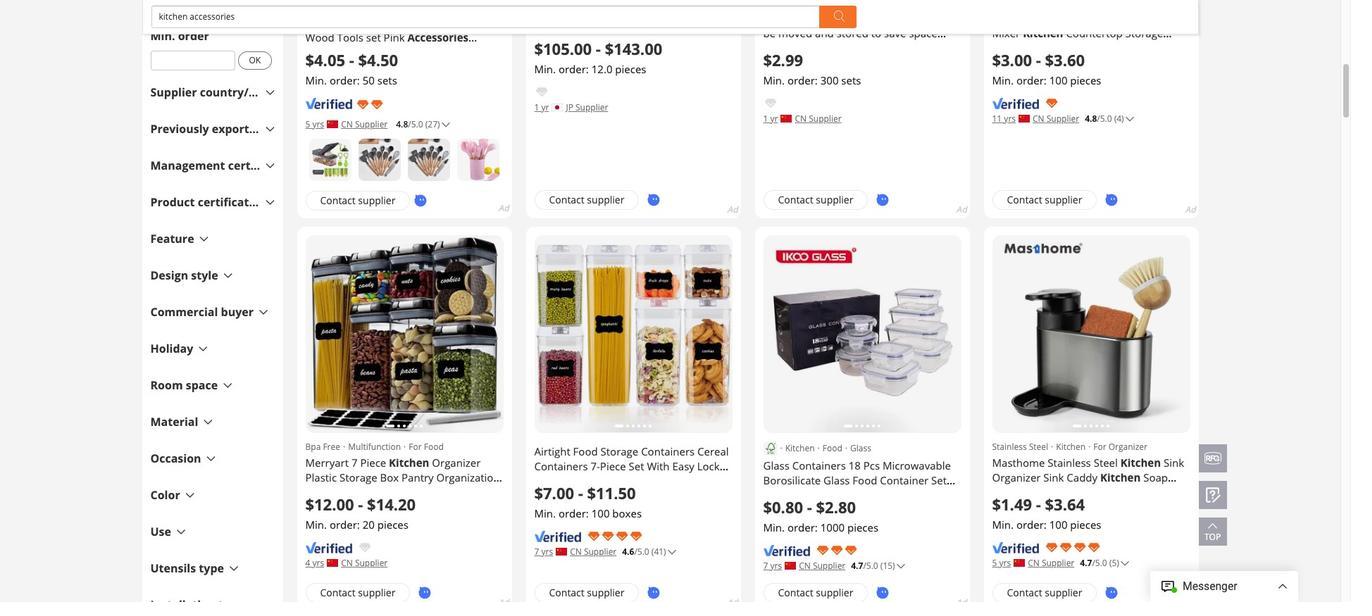 Task type: describe. For each thing, give the bounding box(es) containing it.
room space
[[150, 378, 218, 393]]

0 horizontal spatial piece
[[360, 455, 386, 470]]

for
[[324, 60, 338, 74]]

top
[[1204, 531, 1221, 543]]

container inside organizer plastic storage box pantry organization with lids bpa free food storage container set
[[305, 500, 354, 514]]

with inside airtight food storage containers cereal containers 7-piece set with easy locke lids bpa-free plastic for
[[647, 459, 670, 473]]

glass for glass containers 18 pcs microwavable borosilicate glass food container set bpa free $0.80 - $2.80 min. order: 1000 pieces
[[763, 458, 790, 472]]

cereal
[[697, 444, 729, 458]]

What are you looking for... text field
[[159, 6, 820, 27]]

12.0
[[592, 62, 612, 76]]

contact supplier for min. order: 12.0 pieces
[[549, 193, 624, 206]]

/5.0 for 4.7 /5.0 (5)
[[1092, 557, 1107, 569]]

adaptive
[[367, 15, 410, 29]]

/5.0 for 4.7 /5.0 (15)
[[863, 560, 878, 572]]

tools
[[337, 30, 363, 44]]

0 horizontal spatial space
[[186, 378, 218, 393]]

pantry inside organizer plastic storage box pantry organization with lids bpa free food storage container set
[[402, 470, 434, 484]]

Min. field
[[151, 0, 186, 14]]

$4.50
[[358, 49, 398, 70]]

bpa-
[[557, 474, 580, 488]]

mat inside bamboo sliding mat for kitchenaid mixer
[[1072, 11, 1091, 25]]

pieces for $14.20
[[377, 517, 408, 531]]

mat inside countertop storage mover sliding caddy mixer mover slider mat
[[992, 55, 1011, 69]]

bpa inside organizer plastic storage box pantry organization with lids bpa free food storage container set
[[353, 485, 373, 499]]

min. inside glass containers 18 pcs microwavable borosilicate glass food container set bpa free $0.80 - $2.80 min. order: 1000 pieces
[[763, 520, 785, 534]]

barista tools coffee
[[534, 14, 701, 43]]

supplier for cn image related to min.
[[809, 112, 841, 124]]

contact supplier link for $2.99
[[763, 190, 868, 210]]

boxes
[[612, 506, 642, 520]]

accessories camping 12 pcs silicon
[[305, 30, 468, 59]]

$4.05
[[305, 49, 345, 70]]

min. for $3.00
[[992, 73, 1014, 87]]

2 min. order: 100 pieces link from the top
[[992, 517, 1190, 532]]

pieces for $3.60
[[1070, 73, 1101, 87]]

kitchen down for organizer
[[1100, 470, 1141, 484]]

50
[[363, 73, 375, 87]]

$1.49 - $3.64 link
[[992, 493, 1190, 515]]

country/region
[[200, 85, 284, 100]]

$11.50
[[587, 482, 636, 503]]

cn supplier for cn icon associated with 4.6 /5.0 (41)
[[570, 546, 617, 558]]

cn down $1.49 - $3.64 min. order: 100 pieces
[[1028, 557, 1040, 569]]

4.7 /5.0 (5)
[[1080, 557, 1119, 569]]

contact supplier for $2.99
[[778, 193, 853, 206]]

1 horizontal spatial kitchen
[[842, 11, 882, 25]]

food up glass containers 18 pcs microwavable borosilicate glass food container set bpa free link
[[823, 442, 842, 454]]

multifunction
[[348, 441, 401, 453]]

organizer for sink organizer sink caddy
[[992, 470, 1041, 484]]

$105.00 - $143.00 min. order: 12.0 pieces
[[534, 38, 662, 76]]

contact supplier for min. order: 100 boxes
[[549, 586, 624, 599]]

yrs for 4.7 /5.0 (5)
[[999, 557, 1011, 569]]

1 horizontal spatial sink
[[1164, 455, 1184, 470]]

$12.00 - $14.20 link
[[305, 493, 503, 515]]

cn right "4 yrs"
[[341, 557, 353, 569]]

coffee
[[534, 29, 565, 43]]

plastic inside airtight food storage containers cereal containers 7-piece set with easy locke lids bpa-free plastic for
[[602, 474, 634, 488]]

for up sink organizer sink caddy
[[1093, 441, 1106, 453]]

for food
[[409, 441, 444, 453]]

supplier for 4.7 /5.0 (15)'s cn icon
[[813, 560, 845, 572]]

cn down the $4.05 - $4.50 min. order: 50 sets
[[341, 118, 353, 130]]

set inside glass containers 18 pcs microwavable borosilicate glass food container set bpa free $0.80 - $2.80 min. order: 1000 pieces
[[931, 473, 947, 487]]

- for $14.20
[[358, 493, 363, 515]]

$7.00 - $11.50 min. order: 100 boxes
[[534, 482, 642, 520]]

$7.00
[[534, 482, 574, 503]]

$2.99 link
[[763, 49, 961, 70]]

2 mover from the left
[[1126, 41, 1157, 55]]

contact supplier link for $12.00 - $14.20
[[305, 583, 410, 602]]

design
[[150, 268, 188, 283]]

commercial buyer
[[150, 305, 254, 320]]

kitchen right fsc icon
[[785, 442, 815, 454]]

exported
[[212, 121, 263, 137]]

cn image for -
[[327, 559, 338, 567]]

(4)
[[1114, 112, 1124, 124]]

cn image for 4.7 /5.0 (5)
[[1014, 559, 1025, 567]]

food up organization
[[424, 441, 444, 453]]

storage down organization
[[428, 485, 465, 499]]

cn right 11 yrs
[[1033, 112, 1044, 124]]

contact for $12.00 - $14.20
[[320, 586, 356, 599]]

countertop
[[1066, 26, 1123, 40]]

0 horizontal spatial free
[[323, 441, 340, 453]]

sink organizer sink caddy
[[992, 455, 1184, 484]]

contact supplier link for min. order: 12.0 pieces
[[534, 190, 639, 210]]

soap dispenser caddy
[[992, 470, 1168, 499]]

storage inside airtight food storage containers cereal containers 7-piece set with easy locke lids bpa-free plastic for
[[601, 444, 638, 458]]

mixer for countertop
[[1095, 41, 1123, 55]]

4.8 /5.0 (4)
[[1085, 112, 1124, 124]]

min. for $7.00
[[534, 506, 556, 520]]

color
[[150, 488, 180, 503]]

supplier for cn image associated with -
[[355, 557, 388, 569]]

room
[[150, 378, 183, 393]]

sets inside the $4.05 - $4.50 min. order: 50 sets
[[377, 73, 397, 87]]

can
[[937, 11, 955, 25]]

4.6
[[622, 546, 634, 558]]

4.7 for $1.49 - $3.64
[[1080, 557, 1092, 569]]

- for $3.64
[[1036, 493, 1041, 515]]

sets inside $2.99 min. order: 300 sets
[[841, 73, 861, 87]]

0 vertical spatial 5
[[305, 118, 310, 130]]

occasion
[[150, 451, 201, 467]]

organizer plastic storage box pantry organization with lids bpa free food storage container set
[[305, 455, 500, 514]]

for organizer
[[1093, 441, 1147, 453]]

(5)
[[1109, 557, 1119, 569]]

cn supplier for cn icon under for
[[341, 118, 388, 130]]

commercial
[[150, 305, 218, 320]]

1 vertical spatial stainless
[[1048, 455, 1091, 470]]

camping
[[305, 45, 349, 59]]

easy
[[672, 459, 694, 473]]

0 horizontal spatial steel
[[1029, 441, 1048, 453]]

1 horizontal spatial containers
[[641, 444, 695, 458]]

jp image
[[552, 104, 563, 111]]

4.7 for $0.80 - $2.80
[[851, 560, 863, 572]]

kitchen down the for food
[[389, 455, 429, 470]]

barista
[[640, 14, 674, 29]]

management certifications
[[150, 158, 303, 174]]

accessories
[[407, 30, 468, 44]]

4 for 4 yrs
[[305, 557, 310, 569]]

order: inside $2.99 min. order: 300 sets
[[787, 73, 818, 87]]

kitchen down bamboo
[[1023, 26, 1063, 40]]

baking
[[341, 60, 373, 74]]

storage down merryart 7 piece kitchen
[[339, 470, 377, 484]]

locke
[[697, 459, 726, 473]]

for inside airtight food storage containers cereal containers 7-piece set with easy locke lids bpa-free plastic for
[[637, 474, 653, 488]]

skimmer
[[456, 15, 500, 29]]

kitchen up masthome stainless steel kitchen
[[1056, 441, 1086, 453]]

extend
[[835, 41, 869, 55]]

order: for $1.49
[[1016, 517, 1047, 531]]

yrs down for
[[312, 118, 324, 130]]

contact for $1.49 - $3.64
[[1007, 586, 1042, 599]]

1 horizontal spatial 5
[[992, 557, 997, 569]]

for up organizer plastic storage box pantry organization with lids bpa free food storage container set
[[409, 441, 422, 453]]

ad for min. order: 12.0 pieces
[[727, 203, 738, 215]]

supplier for jp "icon"
[[576, 101, 608, 113]]

supplier for $1.49 - $3.64
[[1045, 586, 1082, 599]]

utensil
[[464, 45, 498, 59]]

food inside airtight food storage containers cereal containers 7-piece set with easy locke lids bpa-free plastic for
[[573, 444, 598, 458]]

contact supplier link for $1.49 - $3.64
[[992, 583, 1097, 602]]

containers inside glass containers 18 pcs microwavable borosilicate glass food container set bpa free $0.80 - $2.80 min. order: 1000 pieces
[[792, 458, 846, 472]]

mail image for $7.00 - $11.50
[[701, 252, 718, 269]]

0 horizontal spatial containers
[[534, 459, 588, 473]]

holiday
[[150, 341, 193, 357]]

tools
[[677, 14, 701, 29]]

accessories
[[577, 14, 637, 29]]

5 yrs for cn icon under for
[[305, 118, 324, 130]]

supplier for cn icon corresponding to 4.7 /5.0 (5)
[[1042, 557, 1074, 569]]

organizer for for organizer
[[1109, 441, 1147, 453]]

seasoning
[[885, 11, 934, 25]]

cn down $2.99 min. order: 300 sets at top
[[795, 112, 807, 124]]

reusable adaptive cooking skimmer wood tools set pink
[[305, 15, 500, 44]]

ok link
[[238, 52, 272, 70]]

0 horizontal spatial sink
[[1043, 470, 1064, 484]]

supplier for cn icon under for
[[355, 118, 388, 130]]

caddy inside sink organizer sink caddy
[[1067, 470, 1098, 484]]

cn down $7.00 - $11.50 min. order: 100 boxes
[[570, 546, 582, 558]]

set inside airtight food storage containers cereal containers 7-piece set with easy locke lids bpa-free plastic for
[[629, 459, 644, 473]]

sliding inside countertop storage mover sliding caddy mixer mover slider mat
[[1026, 41, 1059, 55]]

min. for $1.49
[[992, 517, 1014, 531]]

100 for $3.64
[[1049, 517, 1068, 531]]

order: for $7.00
[[559, 506, 589, 520]]

$7.00 - $11.50 link
[[534, 482, 732, 503]]

supplier for $12.00 - $14.20
[[358, 586, 395, 599]]

yrs for 4.8 /5.0 (4)
[[1004, 112, 1016, 124]]

1000
[[820, 520, 845, 534]]

$2.99 min. order: 300 sets
[[763, 49, 861, 87]]

$2.99
[[763, 49, 803, 70]]

supplier up previously
[[150, 85, 197, 100]]

min. for $105.00
[[534, 62, 556, 76]]

pantry inside pantry storage
[[699, 474, 731, 488]]

style
[[191, 268, 218, 283]]

supplier for min. order: 100 boxes
[[587, 586, 624, 599]]

/5.0 left (27) at the left top
[[408, 118, 423, 130]]

min. down min. field
[[150, 28, 175, 44]]

mail image for merryart 7 piece
[[472, 252, 489, 269]]

order: for $3.00
[[1016, 73, 1047, 87]]

countertop storage mover sliding caddy mixer mover slider mat
[[992, 26, 1188, 69]]

previously
[[150, 121, 209, 137]]

cn image down for
[[327, 120, 338, 128]]

pcs for glass containers 18 pcs microwavable borosilicate glass food container set bpa free $0.80 - $2.80 min. order: 1000 pieces
[[863, 458, 880, 472]]

fsc image
[[765, 443, 776, 454]]

- for $3.60
[[1036, 49, 1041, 70]]

- for $11.50
[[578, 482, 583, 503]]

/5.0 for 4.8 /5.0 (4)
[[1097, 112, 1112, 124]]

contact for min. order: 100 pieces
[[1007, 193, 1042, 206]]

$12.00
[[305, 493, 354, 515]]

11
[[992, 112, 1002, 124]]

7 for 4.7 /5.0 (15)
[[763, 560, 768, 572]]

7-
[[591, 459, 600, 473]]

cn supplier for cn image associated with -
[[341, 557, 388, 569]]

7 yrs for 4.7
[[763, 560, 782, 572]]

11 yrs
[[992, 112, 1016, 124]]

box
[[380, 470, 399, 484]]

contact supplier for $12.00 - $14.20
[[320, 586, 395, 599]]



Task type: locate. For each thing, give the bounding box(es) containing it.
glass for glass
[[850, 442, 871, 454]]

pcs inside glass containers 18 pcs microwavable borosilicate glass food container set bpa free $0.80 - $2.80 min. order: 1000 pieces
[[863, 458, 880, 472]]

pantry down locke
[[699, 474, 731, 488]]

kitchen up soap
[[1121, 455, 1161, 470]]

7 yrs down $7.00 in the bottom left of the page
[[534, 546, 553, 558]]

free down box
[[376, 485, 397, 499]]

container
[[880, 473, 929, 487], [305, 500, 354, 514]]

pcs inside accessories camping 12 pcs silicon
[[367, 45, 383, 59]]

$3.64
[[1045, 493, 1085, 515]]

management
[[150, 158, 225, 174]]

contact for min. order: 100 boxes
[[549, 586, 584, 599]]

containers up easy
[[641, 444, 695, 458]]

sliding right bamboo
[[1037, 11, 1069, 25]]

order: down $105.00
[[559, 62, 589, 76]]

mail image for $3.64
[[1159, 252, 1176, 269]]

supplier
[[587, 193, 624, 206], [816, 193, 853, 206], [1045, 193, 1082, 206], [358, 194, 395, 207], [358, 586, 395, 599], [587, 586, 624, 599], [816, 586, 853, 599], [1045, 586, 1082, 599]]

2 sets from the left
[[841, 73, 861, 87]]

0 horizontal spatial mail image
[[472, 252, 489, 269]]

cn image
[[1019, 115, 1030, 123], [327, 120, 338, 128], [556, 548, 567, 556], [1014, 559, 1025, 567], [785, 562, 796, 570]]

organizer up soap
[[1109, 441, 1147, 453]]

- inside $105.00 - $143.00 min. order: 12.0 pieces
[[596, 38, 601, 59]]

0 horizontal spatial 5
[[305, 118, 310, 130]]

/5.0 left (5) at the bottom of page
[[1092, 557, 1107, 569]]

1 yr for cn
[[763, 112, 778, 124]]

steel down for organizer
[[1094, 455, 1118, 470]]

sink up soap
[[1164, 455, 1184, 470]]

2 vertical spatial glass
[[824, 473, 850, 487]]

1 vertical spatial sliding
[[1026, 41, 1059, 55]]

bamboo
[[763, 41, 805, 55]]

1 horizontal spatial 4.7
[[1080, 557, 1092, 569]]

sliding inside bamboo sliding mat for kitchenaid mixer
[[1037, 11, 1069, 25]]

mixer down bamboo
[[992, 26, 1020, 40]]

min. down $105.00
[[534, 62, 556, 76]]

design style
[[150, 268, 218, 283]]

cn supplier down the 50
[[341, 118, 388, 130]]

order: for $12.00
[[330, 517, 360, 531]]

pantry
[[402, 470, 434, 484], [699, 474, 731, 488]]

storage inside countertop storage mover sliding caddy mixer mover slider mat
[[1125, 26, 1163, 40]]

pieces inside glass containers 18 pcs microwavable borosilicate glass food container set bpa free $0.80 - $2.80 min. order: 1000 pieces
[[847, 520, 878, 534]]

4.8 left (27) at the left top
[[396, 118, 408, 130]]

min. order: 100 boxes link
[[534, 506, 732, 521]]

1 vertical spatial caddy
[[1067, 470, 1098, 484]]

0 vertical spatial min. order: 100 pieces link
[[992, 73, 1190, 88]]

cn image for min.
[[781, 115, 792, 123]]

2 mail image from the left
[[1159, 252, 1176, 269]]

- inside $3.00 - $3.60 min. order: 100 pieces
[[1036, 49, 1041, 70]]

cooking
[[413, 15, 453, 29]]

ad for min. order: 100 pieces
[[1185, 203, 1196, 215]]

0 vertical spatial organizer
[[1109, 441, 1147, 453]]

5 yrs for cn icon corresponding to 4.7 /5.0 (5)
[[992, 557, 1011, 569]]

yr for jp supplier
[[541, 101, 549, 113]]

1
[[534, 101, 539, 113], [763, 112, 768, 124]]

4.8
[[1085, 112, 1097, 124], [396, 118, 408, 130]]

0 horizontal spatial 1 yr
[[534, 101, 549, 113]]

utensil set for baking
[[305, 45, 498, 74]]

certifications down management certifications on the top left of the page
[[198, 195, 272, 210]]

$14.20
[[367, 493, 416, 515]]

pieces inside $3.00 - $3.60 min. order: 100 pieces
[[1070, 73, 1101, 87]]

mixer inside bamboo sliding mat for kitchenaid mixer
[[992, 26, 1020, 40]]

1 yr
[[534, 101, 549, 113], [763, 112, 778, 124]]

0 horizontal spatial kitchen
[[534, 14, 574, 29]]

100 inside $1.49 - $3.64 min. order: 100 pieces
[[1049, 517, 1068, 531]]

pantry storage
[[534, 474, 731, 503]]

bamboo sliding mat for kitchenaid mixer
[[992, 11, 1165, 40]]

2 horizontal spatial organizer
[[1109, 441, 1147, 453]]

airtight
[[534, 444, 570, 458]]

utensils type
[[150, 561, 224, 576]]

1 vertical spatial with
[[305, 485, 328, 499]]

1 horizontal spatial yr
[[770, 112, 778, 124]]

0 vertical spatial pcs
[[367, 45, 383, 59]]

order: inside glass containers 18 pcs microwavable borosilicate glass food container set bpa free $0.80 - $2.80 min. order: 1000 pieces
[[787, 520, 818, 534]]

certifications for management certifications
[[228, 158, 303, 174]]

- for $143.00
[[596, 38, 601, 59]]

organizer up organization
[[432, 455, 481, 470]]

100 inside $7.00 - $11.50 min. order: 100 boxes
[[592, 506, 610, 520]]

storage down kitchenaid
[[1125, 26, 1163, 40]]

reusable
[[319, 15, 364, 29]]

with inside organizer plastic storage box pantry organization with lids bpa free food storage container set
[[305, 485, 328, 499]]

set inside organizer plastic storage box pantry organization with lids bpa free food storage container set
[[357, 500, 372, 514]]

$3.00 - $3.60 link
[[992, 49, 1190, 70]]

order: inside $7.00 - $11.50 min. order: 100 boxes
[[559, 506, 589, 520]]

free
[[323, 441, 340, 453], [376, 485, 397, 499], [786, 488, 808, 502]]

order: for $105.00
[[559, 62, 589, 76]]

0 vertical spatial with
[[647, 459, 670, 473]]

1 horizontal spatial 7
[[534, 546, 539, 558]]

4.8 for 4.8 /5.0 (27)
[[396, 118, 408, 130]]

0 vertical spatial 7
[[351, 455, 357, 470]]

0 vertical spatial space
[[909, 26, 937, 40]]

to inside the seasoning can be moved and stored to save space bamboo spice extend rack
[[871, 26, 881, 40]]

kitchen
[[1023, 26, 1063, 40], [1056, 441, 1086, 453], [785, 442, 815, 454], [389, 455, 429, 470], [1121, 455, 1161, 470], [1100, 470, 1141, 484]]

100 for $11.50
[[592, 506, 610, 520]]

1 horizontal spatial with
[[647, 459, 670, 473]]

mixer inside countertop storage mover sliding caddy mixer mover slider mat
[[1095, 41, 1123, 55]]

4 yrs
[[305, 557, 324, 569]]

buyer
[[221, 305, 254, 320]]

$0.80
[[763, 496, 803, 517]]

type
[[199, 561, 224, 576]]

supplier down 20
[[355, 557, 388, 569]]

1 horizontal spatial mover
[[1126, 41, 1157, 55]]

yrs down "$12.00"
[[312, 557, 324, 569]]

organizer inside sink organizer sink caddy
[[992, 470, 1041, 484]]

supplier for 4.8 /5.0 (4) cn icon
[[1047, 112, 1079, 124]]

steel up masthome
[[1029, 441, 1048, 453]]

merryart
[[305, 455, 349, 470]]

sliding down bamboo
[[1026, 41, 1059, 55]]

previously exported to
[[150, 121, 278, 137]]

0 vertical spatial glass
[[850, 442, 871, 454]]

cn image for 4.8 /5.0 (4)
[[1019, 115, 1030, 123]]

None field
[[151, 52, 234, 70]]

silicon
[[386, 45, 418, 59]]

1 vertical spatial 4
[[305, 557, 310, 569]]

cn image down $0.80
[[785, 562, 796, 570]]

cn supplier for cn image related to min.
[[795, 112, 841, 124]]

kitchen up coffee at the left of the page
[[534, 14, 574, 29]]

min. order: 100 pieces link down $1.49 - $3.64 'link' at the bottom of the page
[[992, 517, 1190, 532]]

pieces for $143.00
[[615, 62, 646, 76]]

caddy inside countertop storage mover sliding caddy mixer mover slider mat
[[1062, 41, 1093, 55]]

yrs
[[1004, 112, 1016, 124], [312, 118, 324, 130], [541, 546, 553, 558], [312, 557, 324, 569], [999, 557, 1011, 569], [770, 560, 782, 572]]

contact for min. order: 12.0 pieces
[[549, 193, 584, 206]]

min. for $4.05
[[305, 73, 327, 87]]

0 horizontal spatial mover
[[992, 41, 1024, 55]]

4.8 for 4.8 /5.0 (4)
[[1085, 112, 1097, 124]]

0 horizontal spatial 5 yrs
[[305, 118, 324, 130]]

pieces inside $105.00 - $143.00 min. order: 12.0 pieces
[[615, 62, 646, 76]]

set inside utensil set for baking
[[305, 60, 321, 74]]

seasoning can be moved and stored to save space bamboo spice extend rack
[[763, 11, 955, 55]]

1 horizontal spatial 5 yrs
[[992, 557, 1011, 569]]

100
[[1049, 73, 1068, 87], [592, 506, 610, 520], [1049, 517, 1068, 531]]

stored
[[837, 26, 868, 40]]

$3.60
[[1045, 49, 1085, 70]]

1 horizontal spatial free
[[376, 485, 397, 499]]

1 vertical spatial mixer
[[1095, 41, 1123, 55]]

0 horizontal spatial lids
[[331, 485, 350, 499]]

0 horizontal spatial 4.8
[[396, 118, 408, 130]]

7 yrs for 4.6
[[534, 546, 553, 558]]

1 yr for jp
[[534, 101, 549, 113]]

cn image down $7.00 - $11.50 min. order: 100 boxes
[[556, 548, 567, 556]]

0 vertical spatial sliding
[[1037, 11, 1069, 25]]

1 horizontal spatial space
[[909, 26, 937, 40]]

mail image for 18
[[930, 252, 947, 269]]

min. for $12.00
[[305, 517, 327, 531]]

0 horizontal spatial bpa
[[353, 485, 373, 499]]

pieces inside $1.49 - $3.64 min. order: 100 pieces
[[1070, 517, 1101, 531]]

free down borosilicate
[[786, 488, 808, 502]]

- up 20
[[358, 493, 363, 515]]

order: down $1.49
[[1016, 517, 1047, 531]]

free up merryart
[[323, 441, 340, 453]]

4 down "$12.00"
[[305, 557, 310, 569]]

yr down $2.99
[[770, 112, 778, 124]]

5 yrs down for
[[305, 118, 324, 130]]

7 down multifunction
[[351, 455, 357, 470]]

- inside $12.00 - $14.20 min. order: 20 pieces
[[358, 493, 363, 515]]

1 vertical spatial to
[[266, 121, 278, 137]]

mover down bamboo
[[992, 41, 1024, 55]]

rack
[[872, 41, 893, 55]]

cn supplier down 20
[[341, 557, 388, 569]]

2 horizontal spatial free
[[786, 488, 808, 502]]

$12.00 - $14.20 min. order: 20 pieces
[[305, 493, 416, 531]]

1 horizontal spatial plastic
[[602, 474, 634, 488]]

order: inside the $4.05 - $4.50 min. order: 50 sets
[[330, 73, 360, 87]]

contact supplier for $1.49 - $3.64
[[1007, 586, 1082, 599]]

supplier for cn icon associated with 4.6 /5.0 (41)
[[584, 546, 617, 558]]

space
[[909, 26, 937, 40], [186, 378, 218, 393]]

cn down $0.80
[[799, 560, 811, 572]]

contact supplier link for min. order: 100 boxes
[[534, 583, 639, 602]]

4.7
[[1080, 557, 1092, 569], [851, 560, 863, 572]]

contact supplier link for $0.80 - $2.80
[[763, 583, 868, 602]]

food up 7- on the left bottom of page
[[573, 444, 598, 458]]

cn image down $2.99 min. order: 300 sets at top
[[781, 115, 792, 123]]

certifications for product certifications
[[198, 195, 272, 210]]

Max. field
[[199, 0, 235, 14]]

contact supplier
[[549, 193, 624, 206], [778, 193, 853, 206], [1007, 193, 1082, 206], [320, 194, 395, 207], [320, 586, 395, 599], [549, 586, 624, 599], [778, 586, 853, 599], [1007, 586, 1082, 599]]

supplier down 1000
[[813, 560, 845, 572]]

0 horizontal spatial pantry
[[402, 470, 434, 484]]

2 vertical spatial caddy
[[1044, 485, 1075, 499]]

4 for 4 layer kitchen
[[806, 11, 812, 25]]

0 horizontal spatial stainless
[[992, 441, 1027, 453]]

1 for jp
[[534, 101, 539, 113]]

0 horizontal spatial 4
[[305, 557, 310, 569]]

borosilicate
[[763, 473, 821, 487]]

- inside glass containers 18 pcs microwavable borosilicate glass food container set bpa free $0.80 - $2.80 min. order: 1000 pieces
[[807, 496, 812, 517]]

0 horizontal spatial 7
[[351, 455, 357, 470]]

1 horizontal spatial 7 yrs
[[763, 560, 782, 572]]

ok button
[[238, 52, 272, 70]]

min. inside $2.99 min. order: 300 sets
[[763, 73, 785, 87]]

space inside the seasoning can be moved and stored to save space bamboo spice extend rack
[[909, 26, 937, 40]]

1 horizontal spatial 1 yr
[[763, 112, 778, 124]]

cn supplier for 4.7 /5.0 (15)'s cn icon
[[799, 560, 845, 572]]

supplier for $0.80 - $2.80
[[816, 586, 853, 599]]

cn image right 11 yrs
[[1019, 115, 1030, 123]]

set down microwavable
[[931, 473, 947, 487]]

1 vertical spatial 5 yrs
[[992, 557, 1011, 569]]

1 down $2.99
[[763, 112, 768, 124]]

$143.00
[[605, 38, 662, 59]]

0 horizontal spatial sets
[[377, 73, 397, 87]]

merryart 7 piece kitchen
[[305, 455, 429, 470]]

order: left 20
[[330, 517, 360, 531]]

supplier
[[150, 85, 197, 100], [576, 101, 608, 113], [809, 112, 841, 124], [1047, 112, 1079, 124], [355, 118, 388, 130], [584, 546, 617, 558], [355, 557, 388, 569], [1042, 557, 1074, 569], [813, 560, 845, 572]]

7 for 4.6 /5.0 (41)
[[534, 546, 539, 558]]

slider
[[1160, 41, 1188, 55]]

piece down multifunction
[[360, 455, 386, 470]]

use
[[150, 524, 171, 540]]

cn image
[[781, 115, 792, 123], [327, 559, 338, 567]]

$1.49 - $3.64 min. order: 100 pieces
[[992, 493, 1101, 531]]

1 horizontal spatial mail image
[[1159, 252, 1176, 269]]

food inside organizer plastic storage box pantry organization with lids bpa free food storage container set
[[400, 485, 425, 499]]

1 vertical spatial certifications
[[198, 195, 272, 210]]

/5.0 for 4.6 /5.0 (41)
[[634, 546, 649, 558]]

yrs for 4.7 /5.0 (15)
[[770, 560, 782, 572]]

min. inside $1.49 - $3.64 min. order: 100 pieces
[[992, 517, 1014, 531]]

1 horizontal spatial organizer
[[992, 470, 1041, 484]]

supplier down 300
[[809, 112, 841, 124]]

1 vertical spatial organizer
[[432, 455, 481, 470]]

1 horizontal spatial pcs
[[863, 458, 880, 472]]

yr for cn supplier
[[770, 112, 778, 124]]

stainless up soap dispenser caddy
[[1048, 455, 1091, 470]]

order: left the 50
[[330, 73, 360, 87]]

jp supplier
[[566, 101, 608, 113]]

layer
[[815, 11, 839, 25]]

sets right the 50
[[377, 73, 397, 87]]

mixer for bamboo
[[992, 26, 1020, 40]]

bpa free
[[305, 441, 340, 453]]

stainless up masthome
[[992, 441, 1027, 453]]

pieces for $3.64
[[1070, 517, 1101, 531]]

cn image for 4.7 /5.0 (15)
[[785, 562, 796, 570]]

1 horizontal spatial cn image
[[781, 115, 792, 123]]

- right for
[[349, 49, 354, 70]]

with left easy
[[647, 459, 670, 473]]

0 horizontal spatial mixer
[[992, 26, 1020, 40]]

pieces down $0.80 - $2.80 "link"
[[847, 520, 878, 534]]

glass containers 18 pcs microwavable borosilicate glass food container set bpa free $0.80 - $2.80 min. order: 1000 pieces
[[763, 458, 951, 534]]

12
[[352, 45, 364, 59]]

caddy inside soap dispenser caddy
[[1044, 485, 1075, 499]]

kitchen up stored
[[842, 11, 882, 25]]

order
[[178, 28, 209, 44]]

0 vertical spatial steel
[[1029, 441, 1048, 453]]

set
[[366, 30, 381, 44]]

cn supplier down 300
[[795, 112, 841, 124]]

cn image for 4.6 /5.0 (41)
[[556, 548, 567, 556]]

yrs for 4.6 /5.0 (41)
[[541, 546, 553, 558]]

1 vertical spatial 7
[[534, 546, 539, 558]]

1 vertical spatial mat
[[992, 55, 1011, 69]]

min. inside $12.00 - $14.20 min. order: 20 pieces
[[305, 517, 327, 531]]

cn supplier left "4.8 /5.0 (4)"
[[1033, 112, 1079, 124]]

plastic inside organizer plastic storage box pantry organization with lids bpa free food storage container set
[[305, 470, 337, 484]]

supplier for min. order: 100 pieces
[[1045, 193, 1082, 206]]

mixer down countertop
[[1095, 41, 1123, 55]]

$3.00 - $3.60 min. order: 100 pieces
[[992, 49, 1101, 87]]

$105.00
[[534, 38, 592, 59]]

1 sets from the left
[[377, 73, 397, 87]]

wood
[[305, 30, 334, 44]]

0 horizontal spatial to
[[266, 121, 278, 137]]

0 horizontal spatial 4.7
[[851, 560, 863, 572]]

0 vertical spatial stainless
[[992, 441, 1027, 453]]

- inside $7.00 - $11.50 min. order: 100 boxes
[[578, 482, 583, 503]]

0 horizontal spatial cn image
[[327, 559, 338, 567]]

/5.0
[[1097, 112, 1112, 124], [408, 118, 423, 130], [634, 546, 649, 558], [1092, 557, 1107, 569], [863, 560, 878, 572]]

0 vertical spatial 4
[[806, 11, 812, 25]]

organizer up dispenser
[[992, 470, 1041, 484]]

1 horizontal spatial to
[[871, 26, 881, 40]]

min. inside $7.00 - $11.50 min. order: 100 boxes
[[534, 506, 556, 520]]

0 vertical spatial to
[[871, 26, 881, 40]]

0 horizontal spatial yr
[[541, 101, 549, 113]]

0 horizontal spatial mail image
[[930, 252, 947, 269]]

and
[[815, 26, 834, 40]]

contact supplier link for min. order: 100 pieces
[[992, 190, 1097, 210]]

pcs for accessories camping 12 pcs silicon
[[367, 45, 383, 59]]

0 vertical spatial 5 yrs
[[305, 118, 324, 130]]

storage inside pantry storage
[[534, 489, 572, 503]]

save
[[884, 26, 906, 40]]

0 horizontal spatial with
[[305, 485, 328, 499]]

min. inside $105.00 - $143.00 min. order: 12.0 pieces
[[534, 62, 556, 76]]

order: inside $1.49 - $3.64 min. order: 100 pieces
[[1016, 517, 1047, 531]]

container down merryart
[[305, 500, 354, 514]]

4 layer kitchen
[[804, 11, 882, 25]]

bpa
[[305, 441, 321, 453]]

order: down $0.80
[[787, 520, 818, 534]]

5 down $4.05
[[305, 118, 310, 130]]

piece inside airtight food storage containers cereal containers 7-piece set with easy locke lids bpa-free plastic for
[[600, 459, 626, 473]]

1 yr down $2.99
[[763, 112, 778, 124]]

order: inside $3.00 - $3.60 min. order: 100 pieces
[[1016, 73, 1047, 87]]

1 for cn
[[763, 112, 768, 124]]

2 horizontal spatial containers
[[792, 458, 846, 472]]

with down merryart
[[305, 485, 328, 499]]

None submit
[[819, 6, 856, 28]]

glass containers 18 pcs microwavable borosilicate glass food container set bpa free link
[[763, 458, 955, 502]]

min. down $4.05
[[305, 73, 327, 87]]

1 mover from the left
[[992, 41, 1024, 55]]

1 horizontal spatial mail image
[[701, 252, 718, 269]]

$0.80 - $2.80 link
[[763, 496, 961, 517]]

ad
[[498, 202, 509, 214], [727, 203, 738, 215], [956, 203, 967, 215], [1185, 203, 1196, 215]]

min. down $7.00 in the bottom left of the page
[[534, 506, 556, 520]]

1 yr left jp "icon"
[[534, 101, 549, 113]]

mixer
[[992, 26, 1020, 40], [1095, 41, 1123, 55]]

(27)
[[425, 118, 440, 130]]

moved
[[778, 26, 812, 40]]

1 horizontal spatial mat
[[1072, 11, 1091, 25]]

contact supplier for $0.80 - $2.80
[[778, 586, 853, 599]]

1 horizontal spatial sets
[[841, 73, 861, 87]]

min. down $1.49
[[992, 517, 1014, 531]]

- inside the $4.05 - $4.50 min. order: 50 sets
[[349, 49, 354, 70]]

space down the seasoning
[[909, 26, 937, 40]]

container inside glass containers 18 pcs microwavable borosilicate glass food container set bpa free $0.80 - $2.80 min. order: 1000 pieces
[[880, 473, 929, 487]]

mat down bamboo
[[992, 55, 1011, 69]]

supplier for min. order: 12.0 pieces
[[587, 193, 624, 206]]

1 horizontal spatial 4
[[806, 11, 812, 25]]

sliding
[[1037, 11, 1069, 25], [1026, 41, 1059, 55]]

for inside bamboo sliding mat for kitchenaid mixer
[[1094, 11, 1110, 25]]

to right exported at the left
[[266, 121, 278, 137]]

100 inside $3.00 - $3.60 min. order: 100 pieces
[[1049, 73, 1068, 87]]

min. inside the $4.05 - $4.50 min. order: 50 sets
[[305, 73, 327, 87]]

7 yrs
[[534, 546, 553, 558], [763, 560, 782, 572]]

free inside glass containers 18 pcs microwavable borosilicate glass food container set bpa free $0.80 - $2.80 min. order: 1000 pieces
[[786, 488, 808, 502]]

min. order: 12.0 pieces link
[[534, 62, 732, 76]]

0 vertical spatial container
[[880, 473, 929, 487]]

1 mail image from the left
[[930, 252, 947, 269]]

order: inside $105.00 - $143.00 min. order: 12.0 pieces
[[559, 62, 589, 76]]

1 mail image from the left
[[472, 252, 489, 269]]

5 down $1.49
[[992, 557, 997, 569]]

bpa down borosilicate
[[763, 488, 783, 502]]

ok
[[249, 54, 261, 66]]

min. down "$12.00"
[[305, 517, 327, 531]]

0 vertical spatial mat
[[1072, 11, 1091, 25]]

pieces down "$14.20"
[[377, 517, 408, 531]]

pieces down $105.00 - $143.00 link
[[615, 62, 646, 76]]

yrs right 11
[[1004, 112, 1016, 124]]

1 horizontal spatial stainless
[[1048, 455, 1091, 470]]

cn supplier left 4.6
[[570, 546, 617, 558]]

order: for $4.05
[[330, 73, 360, 87]]

lids inside organizer plastic storage box pantry organization with lids bpa free food storage container set
[[331, 485, 350, 499]]

0 vertical spatial caddy
[[1062, 41, 1093, 55]]

1 horizontal spatial mixer
[[1095, 41, 1123, 55]]

1 vertical spatial steel
[[1094, 455, 1118, 470]]

bpa inside glass containers 18 pcs microwavable borosilicate glass food container set bpa free $0.80 - $2.80 min. order: 1000 pieces
[[763, 488, 783, 502]]

2 vertical spatial 7
[[763, 560, 768, 572]]

-
[[596, 38, 601, 59], [349, 49, 354, 70], [1036, 49, 1041, 70], [578, 482, 583, 503], [358, 493, 363, 515], [1036, 493, 1041, 515], [807, 496, 812, 517]]

- inside $1.49 - $3.64 min. order: 100 pieces
[[1036, 493, 1041, 515]]

cn supplier for 4.8 /5.0 (4) cn icon
[[1033, 112, 1079, 124]]

storage down bpa-
[[534, 489, 572, 503]]

- up 12.0
[[596, 38, 601, 59]]

free inside organizer plastic storage box pantry organization with lids bpa free food storage container set
[[376, 485, 397, 499]]

1 vertical spatial cn image
[[327, 559, 338, 567]]

contact for $2.99
[[778, 193, 813, 206]]

ad for $2.99
[[956, 203, 967, 215]]

- left '$3.60' at the right of the page
[[1036, 49, 1041, 70]]

glass down fsc icon
[[763, 458, 790, 472]]

piece
[[360, 455, 386, 470], [600, 459, 626, 473]]

contact for $0.80 - $2.80
[[778, 586, 813, 599]]

storage up pantry storage
[[601, 444, 638, 458]]

0 vertical spatial cn image
[[781, 115, 792, 123]]

kitchenaid
[[1113, 11, 1165, 25]]

0 vertical spatial 7 yrs
[[534, 546, 553, 558]]

masthome stainless steel kitchen
[[992, 455, 1161, 470]]

contact
[[549, 193, 584, 206], [778, 193, 813, 206], [1007, 193, 1042, 206], [320, 194, 356, 207], [320, 586, 356, 599], [549, 586, 584, 599], [778, 586, 813, 599], [1007, 586, 1042, 599]]

order: inside $12.00 - $14.20 min. order: 20 pieces
[[330, 517, 360, 531]]

$105.00 - $143.00 link
[[534, 38, 732, 59]]

min. order: 100 pieces link down $3.00 - $3.60 link
[[992, 73, 1190, 88]]

mail image
[[930, 252, 947, 269], [1159, 252, 1176, 269]]

cn supplier for cn icon corresponding to 4.7 /5.0 (5)
[[1028, 557, 1074, 569]]

- for $4.50
[[349, 49, 354, 70]]

cn image right "4 yrs"
[[327, 559, 338, 567]]

1 horizontal spatial bpa
[[763, 488, 783, 502]]

1 min. order: 100 pieces link from the top
[[992, 73, 1190, 88]]

organizer inside organizer plastic storage box pantry organization with lids bpa free food storage container set
[[432, 455, 481, 470]]

cn supplier
[[795, 112, 841, 124], [1033, 112, 1079, 124], [341, 118, 388, 130], [570, 546, 617, 558], [341, 557, 388, 569], [1028, 557, 1074, 569], [799, 560, 845, 572]]

0 vertical spatial certifications
[[228, 158, 303, 174]]

100 for $3.60
[[1049, 73, 1068, 87]]

/5.0 left (4)
[[1097, 112, 1112, 124]]

1 horizontal spatial pantry
[[699, 474, 731, 488]]

4 left layer
[[806, 11, 812, 25]]

7 down $0.80
[[763, 560, 768, 572]]

min. inside $3.00 - $3.60 min. order: 100 pieces
[[992, 73, 1014, 87]]

2 horizontal spatial 7
[[763, 560, 768, 572]]

contact supplier for min. order: 100 pieces
[[1007, 193, 1082, 206]]

product
[[150, 195, 195, 210]]

pieces inside $12.00 - $14.20 min. order: 20 pieces
[[377, 517, 408, 531]]

mail image
[[472, 252, 489, 269], [701, 252, 718, 269]]

supplier for $2.99
[[816, 193, 853, 206]]

0 vertical spatial sink
[[1164, 455, 1184, 470]]

yrs down $7.00 in the bottom left of the page
[[541, 546, 553, 558]]

0 horizontal spatial pcs
[[367, 45, 383, 59]]

lids left bpa-
[[534, 474, 554, 488]]

mover
[[992, 41, 1024, 55], [1126, 41, 1157, 55]]

7 yrs down $0.80
[[763, 560, 782, 572]]

1 horizontal spatial steel
[[1094, 455, 1118, 470]]

arrow up image
[[1204, 518, 1221, 535]]

1 vertical spatial min. order: 100 pieces link
[[992, 517, 1190, 532]]

0 horizontal spatial 1
[[534, 101, 539, 113]]

lids inside airtight food storage containers cereal containers 7-piece set with easy locke lids bpa-free plastic for
[[534, 474, 554, 488]]

food inside glass containers 18 pcs microwavable borosilicate glass food container set bpa free $0.80 - $2.80 min. order: 1000 pieces
[[853, 473, 877, 487]]

0 horizontal spatial 7 yrs
[[534, 546, 553, 558]]

1 vertical spatial container
[[305, 500, 354, 514]]

2 mail image from the left
[[701, 252, 718, 269]]



Task type: vqa. For each thing, say whether or not it's contained in the screenshot.
to inside the seasoning can be moved and stored to save space bamboo spice extend rack
yes



